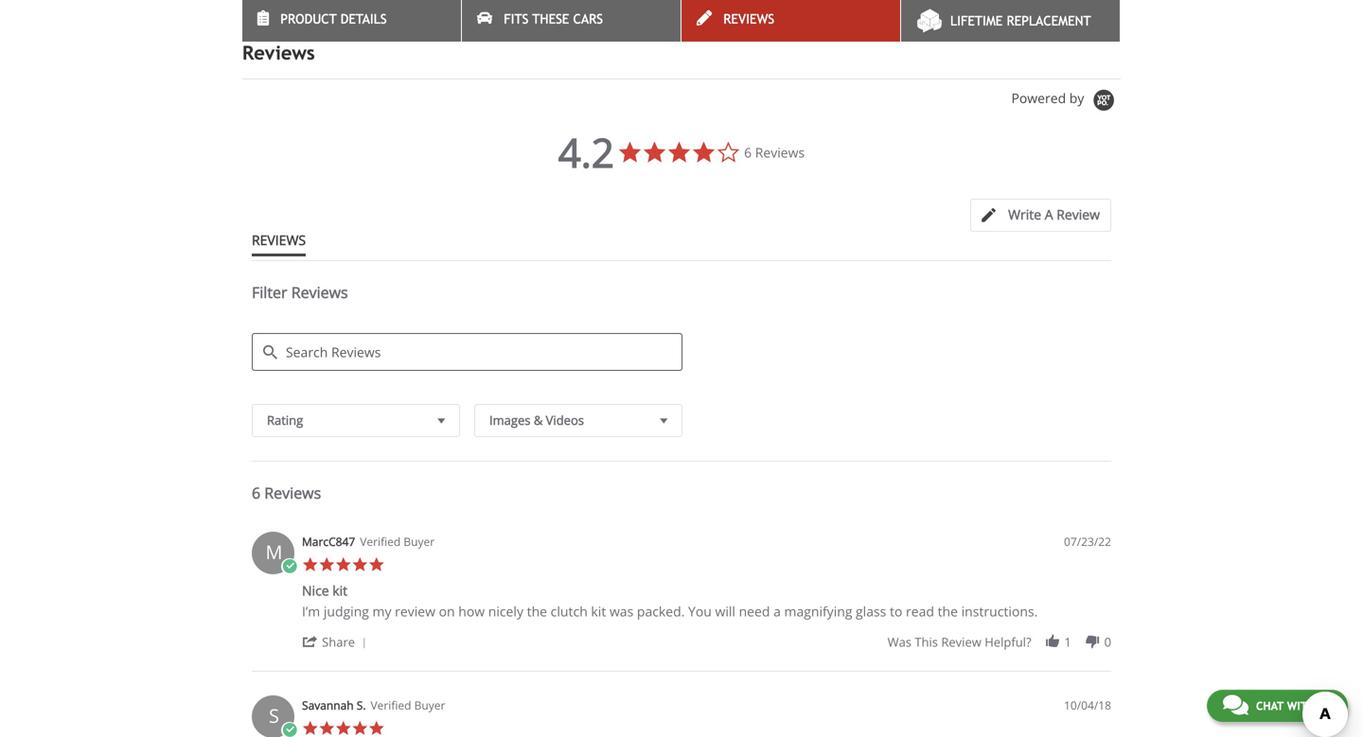Task type: vqa. For each thing, say whether or not it's contained in the screenshot.
Sign up to get vehicle specific content, sales, and more.
no



Task type: locate. For each thing, give the bounding box(es) containing it.
reviews
[[252, 231, 306, 249]]

0 vertical spatial circle checkmark image
[[281, 559, 298, 575]]

0 horizontal spatial kit
[[333, 582, 348, 600]]

verified right s.
[[371, 698, 411, 713]]

6 reviews
[[744, 144, 805, 162], [252, 483, 321, 503]]

1 vertical spatial verified
[[371, 698, 411, 713]]

1 horizontal spatial 6 reviews
[[744, 144, 805, 162]]

2 circle checkmark image from the top
[[281, 722, 298, 737]]

fits
[[504, 11, 529, 27]]

group
[[888, 634, 1111, 651]]

review left 'on'
[[395, 603, 435, 621]]

a
[[1045, 206, 1053, 224]]

star image up nice
[[302, 557, 319, 573]]

1 horizontal spatial review
[[941, 634, 982, 651]]

marcc847 verified buyer
[[302, 534, 435, 550]]

1 horizontal spatial kit
[[591, 603, 606, 621]]

the right read
[[938, 603, 958, 621]]

1 circle checkmark image from the top
[[281, 559, 298, 575]]

0 horizontal spatial review
[[395, 603, 435, 621]]

review
[[395, 603, 435, 621], [941, 634, 982, 651]]

lifetime
[[950, 13, 1003, 28]]

fits these cars link
[[462, 0, 681, 42]]

0 vertical spatial review
[[395, 603, 435, 621]]

chat with us
[[1256, 700, 1332, 713]]

nicely
[[488, 603, 523, 621]]

reviews
[[723, 11, 775, 27], [242, 42, 315, 64], [755, 144, 805, 162], [291, 282, 348, 303], [264, 483, 321, 503]]

lifetime replacement
[[950, 13, 1091, 28]]

1 vertical spatial verified buyer heading
[[371, 698, 445, 714]]

circle checkmark image for m
[[281, 559, 298, 575]]

verified buyer heading right marcc847
[[360, 534, 435, 550]]

will
[[715, 603, 736, 621]]

0
[[1104, 634, 1111, 651]]

seperator image
[[359, 638, 370, 650]]

filter reviews heading
[[252, 282, 1111, 319]]

tab panel containing m
[[242, 523, 1121, 737]]

product details
[[280, 11, 387, 27]]

product details link
[[242, 0, 461, 42]]

star image down marcc847 verified buyer
[[368, 557, 385, 573]]

0 vertical spatial kit
[[333, 582, 348, 600]]

s
[[269, 703, 279, 729]]

review date 10/04/18 element
[[1064, 698, 1111, 714]]

0 vertical spatial verified
[[360, 534, 401, 550]]

1 vertical spatial circle checkmark image
[[281, 722, 298, 737]]

reviews inside filter reviews heading
[[291, 282, 348, 303]]

07/23/22
[[1064, 534, 1111, 550]]

by
[[1070, 89, 1084, 107]]

powered
[[1011, 89, 1066, 107]]

0 vertical spatial verified buyer heading
[[360, 534, 435, 550]]

rating
[[267, 412, 303, 429]]

images & videos
[[489, 412, 584, 429]]

star image down 'savannah s. verified buyer'
[[368, 721, 385, 737]]

fits these cars
[[504, 11, 603, 27]]

chat with us link
[[1207, 690, 1348, 722]]

my
[[373, 603, 391, 621]]

1 vertical spatial 6
[[252, 483, 260, 503]]

0 horizontal spatial 6 reviews
[[252, 483, 321, 503]]

tab panel
[[242, 523, 1121, 737]]

savannah
[[302, 698, 354, 713]]

10/04/18
[[1064, 698, 1111, 713]]

instructions.
[[961, 603, 1038, 621]]

4.2 star rating element
[[558, 125, 614, 180]]

s.
[[357, 698, 366, 713]]

0 vertical spatial 6 reviews
[[744, 144, 805, 162]]

chat
[[1256, 700, 1284, 713]]

star image
[[319, 557, 335, 573], [335, 557, 352, 573], [352, 557, 368, 573], [302, 721, 319, 737], [319, 721, 335, 737], [335, 721, 352, 737], [352, 721, 368, 737]]

circle checkmark image
[[281, 559, 298, 575], [281, 722, 298, 737]]

verified buyer heading right s.
[[371, 698, 445, 714]]

read
[[906, 603, 934, 621]]

kit up judging
[[333, 582, 348, 600]]

star image for s
[[368, 721, 385, 737]]

powered by link
[[1011, 89, 1121, 113]]

1 horizontal spatial 6
[[744, 144, 752, 162]]

star image
[[302, 557, 319, 573], [368, 557, 385, 573], [368, 721, 385, 737]]

1 vertical spatial kit
[[591, 603, 606, 621]]

the right nicely
[[527, 603, 547, 621]]

group containing was this review helpful?
[[888, 634, 1111, 651]]

verified right marcc847
[[360, 534, 401, 550]]

verified
[[360, 534, 401, 550], [371, 698, 411, 713]]

star image for m
[[368, 557, 385, 573]]

4.2
[[558, 125, 614, 180]]

6
[[744, 144, 752, 162], [252, 483, 260, 503]]

verified buyer heading
[[360, 534, 435, 550], [371, 698, 445, 714]]

the
[[527, 603, 547, 621], [938, 603, 958, 621]]

these
[[532, 11, 569, 27]]

how
[[458, 603, 485, 621]]

0 vertical spatial buyer
[[404, 534, 435, 550]]

0 horizontal spatial the
[[527, 603, 547, 621]]

1 horizontal spatial the
[[938, 603, 958, 621]]

verified buyer heading for m
[[360, 534, 435, 550]]

buyer right marcc847
[[404, 534, 435, 550]]

group inside 'tab panel'
[[888, 634, 1111, 651]]

nice
[[302, 582, 329, 600]]

write
[[1008, 206, 1041, 224]]

kit
[[333, 582, 348, 600], [591, 603, 606, 621]]

a
[[774, 603, 781, 621]]

savannah s. verified buyer
[[302, 698, 445, 713]]

review right this
[[941, 634, 982, 651]]

kit left was
[[591, 603, 606, 621]]

review date 07/23/22 element
[[1064, 534, 1111, 550]]

details
[[341, 11, 387, 27]]

vote up review by marcc847 on 23 jul 2022 image
[[1044, 634, 1061, 651]]

buyer right s.
[[414, 698, 445, 713]]

m
[[266, 539, 283, 565]]

1
[[1064, 634, 1071, 651]]

packed.
[[637, 603, 685, 621]]

buyer
[[404, 534, 435, 550], [414, 698, 445, 713]]

circle checkmark image for s
[[281, 722, 298, 737]]

Images & Videos Filter field
[[474, 404, 683, 438]]

i'm
[[302, 603, 320, 621]]



Task type: describe. For each thing, give the bounding box(es) containing it.
share
[[322, 634, 355, 651]]

&
[[534, 412, 543, 429]]

1 vertical spatial buyer
[[414, 698, 445, 713]]

write a review button
[[970, 199, 1111, 232]]

judging
[[324, 603, 369, 621]]

2 the from the left
[[938, 603, 958, 621]]

replacement
[[1007, 13, 1091, 28]]

1 the from the left
[[527, 603, 547, 621]]

magnifying
[[784, 603, 852, 621]]

vote down review by marcc847 on 23 jul 2022 image
[[1084, 634, 1101, 651]]

this
[[915, 634, 938, 651]]

share image
[[302, 634, 319, 651]]

share button
[[302, 633, 373, 651]]

filter
[[252, 282, 287, 303]]

you
[[688, 603, 712, 621]]

clutch
[[551, 603, 588, 621]]

product
[[280, 11, 337, 27]]

review
[[1057, 206, 1100, 224]]

was
[[888, 634, 912, 651]]

nice kit heading
[[302, 582, 348, 604]]

comments image
[[1223, 694, 1249, 717]]

to
[[890, 603, 903, 621]]

down triangle image
[[656, 411, 672, 430]]

with
[[1287, 700, 1315, 713]]

Rating Filter field
[[252, 404, 460, 438]]

lifetime replacement link
[[901, 0, 1120, 42]]

powered by
[[1011, 89, 1088, 107]]

on
[[439, 603, 455, 621]]

review inside nice kit i'm judging my review on how nicely the clutch kit was packed. you will need a magnifying glass to read the instructions.
[[395, 603, 435, 621]]

1 vertical spatial 6 reviews
[[252, 483, 321, 503]]

verified buyer heading for s
[[371, 698, 445, 714]]

helpful?
[[985, 634, 1031, 651]]

nice kit i'm judging my review on how nicely the clutch kit was packed. you will need a magnifying glass to read the instructions.
[[302, 582, 1038, 621]]

cars
[[573, 11, 603, 27]]

videos
[[546, 412, 584, 429]]

0 vertical spatial 6
[[744, 144, 752, 162]]

reviews link
[[682, 0, 900, 42]]

0 horizontal spatial 6
[[252, 483, 260, 503]]

write a review
[[1008, 206, 1100, 224]]

1 vertical spatial review
[[941, 634, 982, 651]]

reviews inside reviews link
[[723, 11, 775, 27]]

images
[[489, 412, 531, 429]]

down triangle image
[[433, 411, 450, 430]]

us
[[1318, 700, 1332, 713]]

magnifying glass image
[[263, 346, 277, 360]]

glass
[[856, 603, 886, 621]]

was this review helpful?
[[888, 634, 1031, 651]]

filter reviews
[[252, 282, 348, 303]]

Search Reviews search field
[[252, 333, 683, 371]]

need
[[739, 603, 770, 621]]

was
[[610, 603, 634, 621]]

marcc847
[[302, 534, 355, 550]]

write no frame image
[[982, 208, 1005, 223]]



